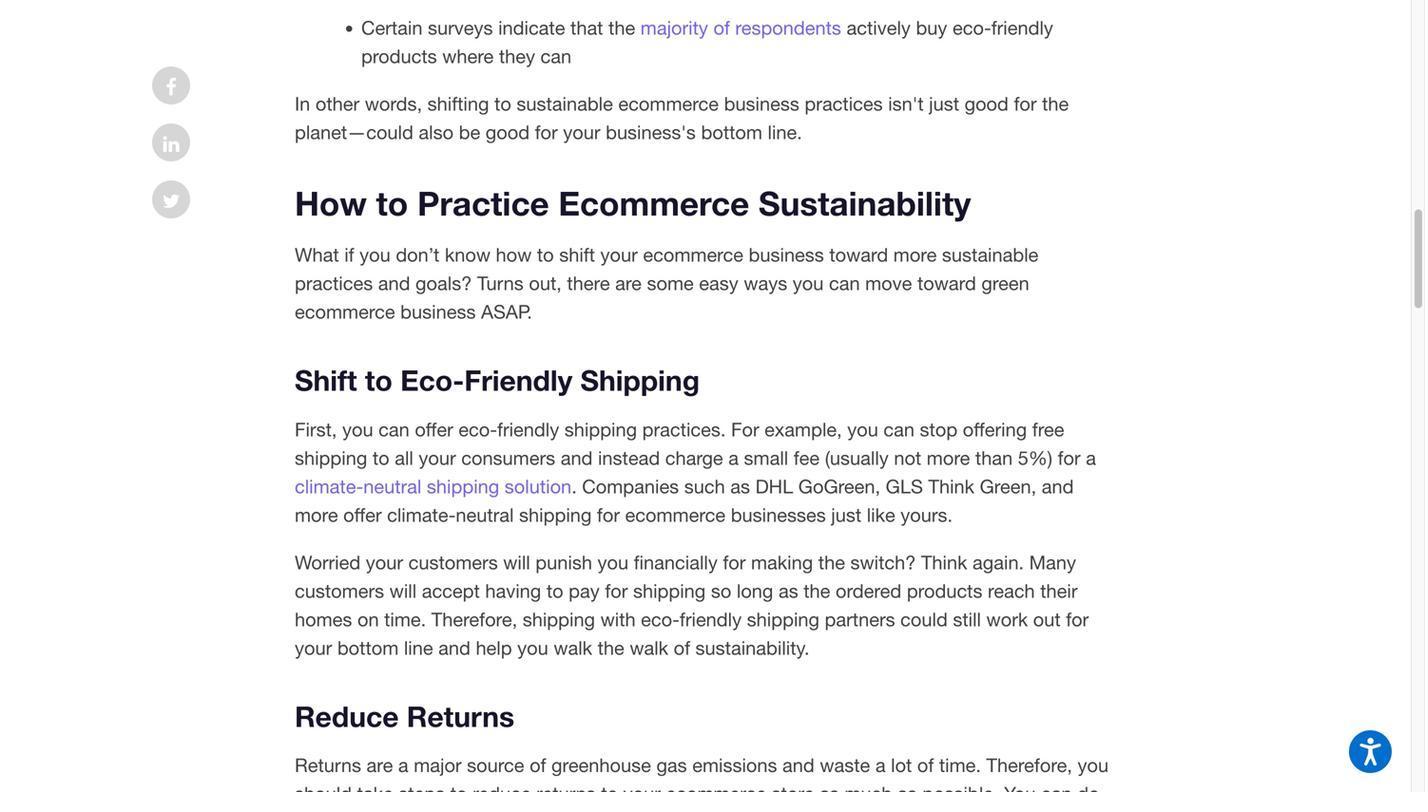 Task type: locate. For each thing, give the bounding box(es) containing it.
partners
[[825, 609, 895, 631]]

to left pay
[[546, 580, 563, 603]]

to
[[494, 93, 511, 115], [376, 183, 408, 223], [537, 244, 554, 266], [365, 363, 392, 398], [373, 447, 389, 470], [546, 580, 563, 603], [450, 784, 467, 793], [601, 784, 618, 793]]

work
[[986, 609, 1028, 631]]

to inside first, you can offer eco-friendly shipping practices. for example, you can stop offering free shipping to all your consumers and instead charge a small fee (usually not more than 5%) for a climate-neutral shipping solution
[[373, 447, 389, 470]]

to up out, at the top
[[537, 244, 554, 266]]

yours.
[[901, 504, 953, 527]]

a down for
[[728, 447, 739, 470]]

having
[[485, 580, 541, 603]]

eco- inside actively buy eco-friendly products where they can
[[953, 16, 991, 39]]

1 horizontal spatial just
[[929, 93, 959, 115]]

as inside . companies such as dhl gogreen, gls think green, and more offer climate-neutral shipping for ecommerce businesses just like yours.
[[730, 476, 750, 498]]

more inside what if you don't know how to shift your ecommerce business toward more sustainable practices and goals? turns out, there are some easy ways you can move toward green ecommerce business asap.
[[893, 244, 937, 266]]

1 horizontal spatial neutral
[[456, 504, 514, 527]]

shipping down long
[[747, 609, 819, 631]]

friendly up consumers
[[497, 419, 559, 441]]

waste
[[820, 755, 870, 777]]

time. up line
[[384, 609, 426, 631]]

1 vertical spatial friendly
[[497, 419, 559, 441]]

0 horizontal spatial friendly
[[497, 419, 559, 441]]

therefore,
[[431, 609, 517, 631], [986, 755, 1072, 777]]

you
[[1004, 784, 1036, 793]]

climate- down climate-neutral shipping solution link
[[387, 504, 456, 527]]

ecommerce down emissions
[[666, 784, 766, 793]]

can inside actively buy eco-friendly products where they can
[[541, 45, 572, 67]]

easy
[[699, 273, 738, 295]]

0 vertical spatial climate-
[[295, 476, 363, 498]]

0 horizontal spatial neutral
[[363, 476, 421, 498]]

shipping down 'solution'
[[519, 504, 592, 527]]

1 vertical spatial returns
[[295, 755, 361, 777]]

1 horizontal spatial practices
[[805, 93, 883, 115]]

neutral inside . companies such as dhl gogreen, gls think green, and more offer climate-neutral shipping for ecommerce businesses just like yours.
[[456, 504, 514, 527]]

0 vertical spatial time.
[[384, 609, 426, 631]]

0 horizontal spatial products
[[361, 45, 437, 67]]

of left the sustainability.
[[674, 637, 690, 660]]

business
[[724, 93, 799, 115], [749, 244, 824, 266], [400, 301, 476, 323]]

are
[[615, 273, 642, 295], [367, 755, 393, 777]]

1 vertical spatial products
[[907, 580, 982, 603]]

0 vertical spatial offer
[[415, 419, 453, 441]]

friendly down so
[[680, 609, 742, 631]]

0 horizontal spatial are
[[367, 755, 393, 777]]

business down goals?
[[400, 301, 476, 323]]

and up store
[[782, 755, 815, 777]]

free
[[1032, 419, 1064, 441]]

shipping
[[564, 419, 637, 441], [295, 447, 367, 470], [427, 476, 499, 498], [519, 504, 592, 527], [633, 580, 706, 603], [523, 609, 595, 631], [747, 609, 819, 631]]

0 horizontal spatial therefore,
[[431, 609, 517, 631]]

know
[[445, 244, 491, 266]]

green,
[[980, 476, 1036, 498]]

returns up the major
[[407, 700, 514, 734]]

0 vertical spatial returns
[[407, 700, 514, 734]]

1 horizontal spatial customers
[[408, 552, 498, 574]]

if
[[344, 244, 354, 266]]

practices down if
[[295, 273, 373, 295]]

1 horizontal spatial sustainable
[[942, 244, 1039, 266]]

indicate
[[498, 16, 565, 39]]

0 vertical spatial are
[[615, 273, 642, 295]]

0 vertical spatial more
[[893, 244, 937, 266]]

respondents
[[735, 16, 841, 39]]

can right you on the bottom of page
[[1041, 784, 1072, 793]]

0 horizontal spatial customers
[[295, 580, 384, 603]]

example,
[[764, 419, 842, 441]]

your right worried
[[366, 552, 403, 574]]

1 vertical spatial neutral
[[456, 504, 514, 527]]

and down don't
[[378, 273, 410, 295]]

therefore, up help
[[431, 609, 517, 631]]

and inside . companies such as dhl gogreen, gls think green, and more offer climate-neutral shipping for ecommerce businesses just like yours.
[[1042, 476, 1074, 498]]

ecommerce down such at the bottom of the page
[[625, 504, 725, 527]]

steps
[[399, 784, 445, 793]]

your up there
[[600, 244, 638, 266]]

toward up the "move"
[[829, 244, 888, 266]]

of right lot
[[917, 755, 934, 777]]

sustainable
[[517, 93, 613, 115], [942, 244, 1039, 266]]

for inside first, you can offer eco-friendly shipping practices. for example, you can stop offering free shipping to all your consumers and instead charge a small fee (usually not more than 5%) for a climate-neutral shipping solution
[[1058, 447, 1081, 470]]

of
[[713, 16, 730, 39], [674, 637, 690, 660], [530, 755, 546, 777], [917, 755, 934, 777]]

therefore, inside returns are a major source of greenhouse gas emissions and waste a lot of time. therefore, you should take steps to reduce returns to your ecommerce store as much as possible. you can d
[[986, 755, 1072, 777]]

0 vertical spatial neutral
[[363, 476, 421, 498]]

can up all
[[379, 419, 410, 441]]

as down the making in the bottom of the page
[[779, 580, 798, 603]]

gas
[[656, 755, 687, 777]]

1 horizontal spatial friendly
[[680, 609, 742, 631]]

2 horizontal spatial friendly
[[991, 16, 1053, 39]]

0 horizontal spatial returns
[[295, 755, 361, 777]]

in
[[295, 93, 310, 115]]

0 vertical spatial therefore,
[[431, 609, 517, 631]]

more up worried
[[295, 504, 338, 527]]

bottom down on
[[337, 637, 399, 660]]

think
[[928, 476, 974, 498], [921, 552, 967, 574]]

climate- inside . companies such as dhl gogreen, gls think green, and more offer climate-neutral shipping for ecommerce businesses just like yours.
[[387, 504, 456, 527]]

how
[[496, 244, 532, 266]]

and down 5%)
[[1042, 476, 1074, 498]]

offer inside first, you can offer eco-friendly shipping practices. for example, you can stop offering free shipping to all your consumers and instead charge a small fee (usually not more than 5%) for a climate-neutral shipping solution
[[415, 419, 453, 441]]

returns
[[407, 700, 514, 734], [295, 755, 361, 777]]

products down certain
[[361, 45, 437, 67]]

customers down worried
[[295, 580, 384, 603]]

0 vertical spatial business
[[724, 93, 799, 115]]

just right isn't
[[929, 93, 959, 115]]

bottom left line.
[[701, 121, 762, 143]]

0 vertical spatial eco-
[[953, 16, 991, 39]]

and up .
[[561, 447, 593, 470]]

reduce
[[295, 700, 399, 734]]

1 vertical spatial offer
[[343, 504, 382, 527]]

returns inside returns are a major source of greenhouse gas emissions and waste a lot of time. therefore, you should take steps to reduce returns to your ecommerce store as much as possible. you can d
[[295, 755, 361, 777]]

ecommerce inside in other words, shifting to sustainable ecommerce business practices isn't just good for the planet—could also be good for your business's bottom line.
[[618, 93, 719, 115]]

linkedin image
[[163, 135, 179, 154]]

1 vertical spatial therefore,
[[986, 755, 1072, 777]]

0 horizontal spatial offer
[[343, 504, 382, 527]]

are up take at the left
[[367, 755, 393, 777]]

practices left isn't
[[805, 93, 883, 115]]

where
[[442, 45, 494, 67]]

certain
[[361, 16, 423, 39]]

such
[[684, 476, 725, 498]]

more up the "move"
[[893, 244, 937, 266]]

1 walk from the left
[[554, 637, 592, 660]]

more
[[893, 244, 937, 266], [927, 447, 970, 470], [295, 504, 338, 527]]

offer up worried
[[343, 504, 382, 527]]

shift
[[295, 363, 357, 398]]

should
[[295, 784, 352, 793]]

1 horizontal spatial are
[[615, 273, 642, 295]]

a up steps
[[398, 755, 408, 777]]

0 vertical spatial think
[[928, 476, 974, 498]]

eco- right buy
[[953, 16, 991, 39]]

0 vertical spatial toward
[[829, 244, 888, 266]]

and inside worried your customers will punish you financially for making the switch? think again. many customers will accept having to pay for shipping so long as the ordered products reach their homes on time. therefore, shipping with eco-friendly shipping partners could still work out for your bottom line and help you walk the walk of sustainability.
[[438, 637, 470, 660]]

1 horizontal spatial will
[[503, 552, 530, 574]]

business's
[[606, 121, 696, 143]]

also
[[419, 121, 454, 143]]

shipping inside . companies such as dhl gogreen, gls think green, and more offer climate-neutral shipping for ecommerce businesses just like yours.
[[519, 504, 592, 527]]

time. inside worried your customers will punish you financially for making the switch? think again. many customers will accept having to pay for shipping so long as the ordered products reach their homes on time. therefore, shipping with eco-friendly shipping partners could still work out for your bottom line and help you walk the walk of sustainability.
[[384, 609, 426, 631]]

products up could
[[907, 580, 982, 603]]

therefore, inside worried your customers will punish you financially for making the switch? think again. many customers will accept having to pay for shipping so long as the ordered products reach their homes on time. therefore, shipping with eco-friendly shipping partners could still work out for your bottom line and help you walk the walk of sustainability.
[[431, 609, 517, 631]]

for
[[1014, 93, 1037, 115], [535, 121, 558, 143], [1058, 447, 1081, 470], [597, 504, 620, 527], [723, 552, 746, 574], [605, 580, 628, 603], [1066, 609, 1089, 631]]

0 vertical spatial practices
[[805, 93, 883, 115]]

businesses
[[731, 504, 826, 527]]

in other words, shifting to sustainable ecommerce business practices isn't just good for the planet—could also be good for your business's bottom line.
[[295, 93, 1069, 143]]

eco-
[[953, 16, 991, 39], [458, 419, 497, 441], [641, 609, 680, 631]]

possible.
[[922, 784, 999, 793]]

think down yours.
[[921, 552, 967, 574]]

0 vertical spatial bottom
[[701, 121, 762, 143]]

2 horizontal spatial eco-
[[953, 16, 991, 39]]

0 horizontal spatial just
[[831, 504, 861, 527]]

friendly right buy
[[991, 16, 1053, 39]]

and right line
[[438, 637, 470, 660]]

2 vertical spatial eco-
[[641, 609, 680, 631]]

sustainable down they
[[517, 93, 613, 115]]

reduce
[[473, 784, 531, 793]]

1 horizontal spatial products
[[907, 580, 982, 603]]

0 horizontal spatial walk
[[554, 637, 592, 660]]

as left dhl
[[730, 476, 750, 498]]

1 vertical spatial think
[[921, 552, 967, 574]]

goals?
[[415, 273, 472, 295]]

on
[[357, 609, 379, 631]]

therefore, up you on the bottom of page
[[986, 755, 1072, 777]]

be
[[459, 121, 480, 143]]

neutral down climate-neutral shipping solution link
[[456, 504, 514, 527]]

bottom inside worried your customers will punish you financially for making the switch? think again. many customers will accept having to pay for shipping so long as the ordered products reach their homes on time. therefore, shipping with eco-friendly shipping partners could still work out for your bottom line and help you walk the walk of sustainability.
[[337, 637, 399, 660]]

0 horizontal spatial eco-
[[458, 419, 497, 441]]

don't
[[396, 244, 439, 266]]

0 horizontal spatial good
[[486, 121, 530, 143]]

with
[[600, 609, 636, 631]]

you
[[359, 244, 390, 266], [793, 273, 824, 295], [342, 419, 373, 441], [847, 419, 878, 441], [598, 552, 629, 574], [517, 637, 548, 660], [1078, 755, 1109, 777]]

1 vertical spatial toward
[[917, 273, 976, 295]]

as down lot
[[897, 784, 917, 793]]

customers up "accept"
[[408, 552, 498, 574]]

to right the shifting in the left top of the page
[[494, 93, 511, 115]]

will left "accept"
[[389, 580, 417, 603]]

1 vertical spatial just
[[831, 504, 861, 527]]

friendly inside worried your customers will punish you financially for making the switch? think again. many customers will accept having to pay for shipping so long as the ordered products reach their homes on time. therefore, shipping with eco-friendly shipping partners could still work out for your bottom line and help you walk the walk of sustainability.
[[680, 609, 742, 631]]

sustainable inside in other words, shifting to sustainable ecommerce business practices isn't just good for the planet—could also be good for your business's bottom line.
[[517, 93, 613, 115]]

ecommerce
[[558, 183, 749, 223]]

1 vertical spatial more
[[927, 447, 970, 470]]

and inside first, you can offer eco-friendly shipping practices. for example, you can stop offering free shipping to all your consumers and instead charge a small fee (usually not more than 5%) for a climate-neutral shipping solution
[[561, 447, 593, 470]]

eco- up consumers
[[458, 419, 497, 441]]

returns
[[536, 784, 596, 793]]

returns are a major source of greenhouse gas emissions and waste a lot of time. therefore, you should take steps to reduce returns to your ecommerce store as much as possible. you can d
[[295, 755, 1109, 793]]

will
[[503, 552, 530, 574], [389, 580, 417, 603]]

more down stop
[[927, 447, 970, 470]]

a right 5%)
[[1086, 447, 1096, 470]]

products inside actively buy eco-friendly products where they can
[[361, 45, 437, 67]]

0 horizontal spatial sustainable
[[517, 93, 613, 115]]

can left the "move"
[[829, 273, 860, 295]]

walk down pay
[[554, 637, 592, 660]]

to down the major
[[450, 784, 467, 793]]

1 vertical spatial eco-
[[458, 419, 497, 441]]

ecommerce
[[618, 93, 719, 115], [643, 244, 743, 266], [295, 301, 395, 323], [625, 504, 725, 527], [666, 784, 766, 793]]

good
[[965, 93, 1009, 115], [486, 121, 530, 143]]

1 horizontal spatial bottom
[[701, 121, 762, 143]]

0 horizontal spatial practices
[[295, 273, 373, 295]]

2 vertical spatial friendly
[[680, 609, 742, 631]]

line.
[[768, 121, 802, 143]]

source
[[467, 755, 524, 777]]

business up ways
[[749, 244, 824, 266]]

of right "majority"
[[713, 16, 730, 39]]

are inside what if you don't know how to shift your ecommerce business toward more sustainable practices and goals? turns out, there are some easy ways you can move toward green ecommerce business asap.
[[615, 273, 642, 295]]

your inside what if you don't know how to shift your ecommerce business toward more sustainable practices and goals? turns out, there are some easy ways you can move toward green ecommerce business asap.
[[600, 244, 638, 266]]

will up having
[[503, 552, 530, 574]]

2 vertical spatial more
[[295, 504, 338, 527]]

some
[[647, 273, 694, 295]]

worried
[[295, 552, 361, 574]]

(usually
[[825, 447, 889, 470]]

sustainable inside what if you don't know how to shift your ecommerce business toward more sustainable practices and goals? turns out, there are some easy ways you can move toward green ecommerce business asap.
[[942, 244, 1039, 266]]

just
[[929, 93, 959, 115], [831, 504, 861, 527]]

0 vertical spatial good
[[965, 93, 1009, 115]]

0 vertical spatial products
[[361, 45, 437, 67]]

to inside in other words, shifting to sustainable ecommerce business practices isn't just good for the planet—could also be good for your business's bottom line.
[[494, 93, 511, 115]]

ecommerce inside . companies such as dhl gogreen, gls think green, and more offer climate-neutral shipping for ecommerce businesses just like yours.
[[625, 504, 725, 527]]

think up yours.
[[928, 476, 974, 498]]

your left business's
[[563, 121, 600, 143]]

1 vertical spatial are
[[367, 755, 393, 777]]

your up climate-neutral shipping solution link
[[419, 447, 456, 470]]

can
[[541, 45, 572, 67], [829, 273, 860, 295], [379, 419, 410, 441], [884, 419, 915, 441], [1041, 784, 1072, 793]]

ecommerce up business's
[[618, 93, 719, 115]]

and inside returns are a major source of greenhouse gas emissions and waste a lot of time. therefore, you should take steps to reduce returns to your ecommerce store as much as possible. you can d
[[782, 755, 815, 777]]

0 vertical spatial friendly
[[991, 16, 1053, 39]]

friendly
[[464, 363, 572, 398]]

are right there
[[615, 273, 642, 295]]

1 horizontal spatial eco-
[[641, 609, 680, 631]]

2 walk from the left
[[630, 637, 668, 660]]

good right isn't
[[965, 93, 1009, 115]]

toward
[[829, 244, 888, 266], [917, 273, 976, 295]]

just down gogreen,
[[831, 504, 861, 527]]

1 horizontal spatial walk
[[630, 637, 668, 660]]

as down the waste
[[819, 784, 839, 793]]

climate- down first,
[[295, 476, 363, 498]]

0 horizontal spatial climate-
[[295, 476, 363, 498]]

just inside in other words, shifting to sustainable ecommerce business practices isn't just good for the planet—could also be good for your business's bottom line.
[[929, 93, 959, 115]]

charge
[[665, 447, 723, 470]]

to right shift
[[365, 363, 392, 398]]

returns up 'should'
[[295, 755, 361, 777]]

ecommerce down if
[[295, 301, 395, 323]]

eco- right with
[[641, 609, 680, 631]]

just inside . companies such as dhl gogreen, gls think green, and more offer climate-neutral shipping for ecommerce businesses just like yours.
[[831, 504, 861, 527]]

friendly inside actively buy eco-friendly products where they can
[[991, 16, 1053, 39]]

business up line.
[[724, 93, 799, 115]]

0 vertical spatial will
[[503, 552, 530, 574]]

your down gas
[[623, 784, 661, 793]]

surveys
[[428, 16, 493, 39]]

0 horizontal spatial bottom
[[337, 637, 399, 660]]

1 vertical spatial good
[[486, 121, 530, 143]]

1 horizontal spatial time.
[[939, 755, 981, 777]]

sustainable up the green
[[942, 244, 1039, 266]]

neutral down all
[[363, 476, 421, 498]]

1 horizontal spatial climate-
[[387, 504, 456, 527]]

1 vertical spatial sustainable
[[942, 244, 1039, 266]]

0 horizontal spatial will
[[389, 580, 417, 603]]

0 horizontal spatial time.
[[384, 609, 426, 631]]

neutral inside first, you can offer eco-friendly shipping practices. for example, you can stop offering free shipping to all your consumers and instead charge a small fee (usually not more than 5%) for a climate-neutral shipping solution
[[363, 476, 421, 498]]

0 vertical spatial sustainable
[[517, 93, 613, 115]]

much
[[844, 784, 892, 793]]

time. up possible.
[[939, 755, 981, 777]]

1 vertical spatial will
[[389, 580, 417, 603]]

actively buy eco-friendly products where they can
[[361, 16, 1053, 67]]

1 vertical spatial bottom
[[337, 637, 399, 660]]

good right be
[[486, 121, 530, 143]]

many
[[1029, 552, 1076, 574]]

as
[[730, 476, 750, 498], [779, 580, 798, 603], [819, 784, 839, 793], [897, 784, 917, 793]]

1 vertical spatial climate-
[[387, 504, 456, 527]]

time. inside returns are a major source of greenhouse gas emissions and waste a lot of time. therefore, you should take steps to reduce returns to your ecommerce store as much as possible. you can d
[[939, 755, 981, 777]]

toward right the "move"
[[917, 273, 976, 295]]

walk down with
[[630, 637, 668, 660]]

1 horizontal spatial offer
[[415, 419, 453, 441]]

1 horizontal spatial therefore,
[[986, 755, 1072, 777]]

move
[[865, 273, 912, 295]]

think inside . companies such as dhl gogreen, gls think green, and more offer climate-neutral shipping for ecommerce businesses just like yours.
[[928, 476, 974, 498]]

to left all
[[373, 447, 389, 470]]

your inside first, you can offer eco-friendly shipping practices. for example, you can stop offering free shipping to all your consumers and instead charge a small fee (usually not more than 5%) for a climate-neutral shipping solution
[[419, 447, 456, 470]]

green
[[981, 273, 1029, 295]]

1 vertical spatial practices
[[295, 273, 373, 295]]

1 vertical spatial time.
[[939, 755, 981, 777]]

shipping down financially
[[633, 580, 706, 603]]

first, you can offer eco-friendly shipping practices. for example, you can stop offering free shipping to all your consumers and instead charge a small fee (usually not more than 5%) for a climate-neutral shipping solution
[[295, 419, 1096, 498]]

actively
[[847, 16, 911, 39]]

offer inside . companies such as dhl gogreen, gls think green, and more offer climate-neutral shipping for ecommerce businesses just like yours.
[[343, 504, 382, 527]]

gogreen,
[[798, 476, 880, 498]]

can down 'indicate'
[[541, 45, 572, 67]]

0 vertical spatial just
[[929, 93, 959, 115]]

offer down eco-
[[415, 419, 453, 441]]



Task type: describe. For each thing, give the bounding box(es) containing it.
eco- inside first, you can offer eco-friendly shipping practices. for example, you can stop offering free shipping to all your consumers and instead charge a small fee (usually not more than 5%) for a climate-neutral shipping solution
[[458, 419, 497, 441]]

business inside in other words, shifting to sustainable ecommerce business practices isn't just good for the planet—could also be good for your business's bottom line.
[[724, 93, 799, 115]]

you inside returns are a major source of greenhouse gas emissions and waste a lot of time. therefore, you should take steps to reduce returns to your ecommerce store as much as possible. you can d
[[1078, 755, 1109, 777]]

major
[[414, 755, 462, 777]]

climate- inside first, you can offer eco-friendly shipping practices. for example, you can stop offering free shipping to all your consumers and instead charge a small fee (usually not more than 5%) for a climate-neutral shipping solution
[[295, 476, 363, 498]]

of inside worried your customers will punish you financially for making the switch? think again. many customers will accept having to pay for shipping so long as the ordered products reach their homes on time. therefore, shipping with eco-friendly shipping partners could still work out for your bottom line and help you walk the walk of sustainability.
[[674, 637, 690, 660]]

buy
[[916, 16, 947, 39]]

and inside what if you don't know how to shift your ecommerce business toward more sustainable practices and goals? turns out, there are some easy ways you can move toward green ecommerce business asap.
[[378, 273, 410, 295]]

other
[[315, 93, 360, 115]]

pay
[[569, 580, 600, 603]]

products inside worried your customers will punish you financially for making the switch? think again. many customers will accept having to pay for shipping so long as the ordered products reach their homes on time. therefore, shipping with eco-friendly shipping partners could still work out for your bottom line and help you walk the walk of sustainability.
[[907, 580, 982, 603]]

ecommerce up some
[[643, 244, 743, 266]]

accept
[[422, 580, 480, 603]]

how
[[295, 183, 367, 223]]

lot
[[891, 755, 912, 777]]

shifting
[[427, 93, 489, 115]]

2 vertical spatial business
[[400, 301, 476, 323]]

their
[[1040, 580, 1078, 603]]

practice
[[417, 183, 549, 223]]

asap.
[[481, 301, 532, 323]]

0 vertical spatial customers
[[408, 552, 498, 574]]

making
[[751, 552, 813, 574]]

the inside in other words, shifting to sustainable ecommerce business practices isn't just good for the planet—could also be good for your business's bottom line.
[[1042, 93, 1069, 115]]

switch?
[[850, 552, 916, 574]]

turns
[[477, 273, 524, 295]]

as inside worried your customers will punish you financially for making the switch? think again. many customers will accept having to pay for shipping so long as the ordered products reach their homes on time. therefore, shipping with eco-friendly shipping partners could still work out for your bottom line and help you walk the walk of sustainability.
[[779, 580, 798, 603]]

take
[[357, 784, 393, 793]]

bottom inside in other words, shifting to sustainable ecommerce business practices isn't just good for the planet—could also be good for your business's bottom line.
[[701, 121, 762, 143]]

than
[[975, 447, 1013, 470]]

small
[[744, 447, 788, 470]]

homes
[[295, 609, 352, 631]]

open accessibe: accessibility options, statement and help image
[[1360, 739, 1381, 766]]

shift to eco-friendly shipping
[[295, 363, 700, 398]]

line
[[404, 637, 433, 660]]

think inside worried your customers will punish you financially for making the switch? think again. many customers will accept having to pay for shipping so long as the ordered products reach their homes on time. therefore, shipping with eco-friendly shipping partners could still work out for your bottom line and help you walk the walk of sustainability.
[[921, 552, 967, 574]]

0 horizontal spatial toward
[[829, 244, 888, 266]]

shipping up instead
[[564, 419, 637, 441]]

for
[[731, 419, 759, 441]]

more inside first, you can offer eco-friendly shipping practices. for example, you can stop offering free shipping to all your consumers and instead charge a small fee (usually not more than 5%) for a climate-neutral shipping solution
[[927, 447, 970, 470]]

1 horizontal spatial good
[[965, 93, 1009, 115]]

instead
[[598, 447, 660, 470]]

ways
[[744, 273, 787, 295]]

sustainability
[[759, 183, 971, 223]]

reach
[[988, 580, 1035, 603]]

isn't
[[888, 93, 924, 115]]

what if you don't know how to shift your ecommerce business toward more sustainable practices and goals? turns out, there are some easy ways you can move toward green ecommerce business asap.
[[295, 244, 1039, 323]]

out
[[1033, 609, 1061, 631]]

could
[[900, 609, 948, 631]]

companies
[[582, 476, 679, 498]]

greenhouse
[[551, 755, 651, 777]]

your inside in other words, shifting to sustainable ecommerce business practices isn't just good for the planet—could also be good for your business's bottom line.
[[563, 121, 600, 143]]

1 horizontal spatial returns
[[407, 700, 514, 734]]

emissions
[[692, 755, 777, 777]]

how to practice ecommerce sustainability
[[295, 183, 971, 223]]

to down "greenhouse" on the bottom of page
[[601, 784, 618, 793]]

more inside . companies such as dhl gogreen, gls think green, and more offer climate-neutral shipping for ecommerce businesses just like yours.
[[295, 504, 338, 527]]

certain surveys indicate that the majority of respondents
[[361, 16, 841, 39]]

so
[[711, 580, 731, 603]]

shipping
[[580, 363, 700, 398]]

1 horizontal spatial toward
[[917, 273, 976, 295]]

ecommerce inside returns are a major source of greenhouse gas emissions and waste a lot of time. therefore, you should take steps to reduce returns to your ecommerce store as much as possible. you can d
[[666, 784, 766, 793]]

sustainability.
[[695, 637, 810, 660]]

like
[[867, 504, 895, 527]]

majority of respondents link
[[641, 16, 841, 39]]

twitter image
[[162, 192, 180, 211]]

1 vertical spatial business
[[749, 244, 824, 266]]

that
[[570, 16, 603, 39]]

long
[[737, 580, 773, 603]]

stop
[[920, 419, 958, 441]]

climate-neutral shipping solution link
[[295, 476, 572, 498]]

friendly inside first, you can offer eco-friendly shipping practices. for example, you can stop offering free shipping to all your consumers and instead charge a small fee (usually not more than 5%) for a climate-neutral shipping solution
[[497, 419, 559, 441]]

can up not
[[884, 419, 915, 441]]

not
[[894, 447, 921, 470]]

1 vertical spatial customers
[[295, 580, 384, 603]]

offering
[[963, 419, 1027, 441]]

practices.
[[642, 419, 726, 441]]

shipping down consumers
[[427, 476, 499, 498]]

shipping down pay
[[523, 609, 595, 631]]

can inside what if you don't know how to shift your ecommerce business toward more sustainable practices and goals? turns out, there are some easy ways you can move toward green ecommerce business asap.
[[829, 273, 860, 295]]

out,
[[529, 273, 562, 295]]

facebook image
[[166, 78, 177, 97]]

for inside . companies such as dhl gogreen, gls think green, and more offer climate-neutral shipping for ecommerce businesses just like yours.
[[597, 504, 620, 527]]

planet—could
[[295, 121, 413, 143]]

help
[[476, 637, 512, 660]]

financially
[[634, 552, 718, 574]]

dhl
[[755, 476, 793, 498]]

a left lot
[[875, 755, 886, 777]]

to inside worried your customers will punish you financially for making the switch? think again. many customers will accept having to pay for shipping so long as the ordered products reach their homes on time. therefore, shipping with eco-friendly shipping partners could still work out for your bottom line and help you walk the walk of sustainability.
[[546, 580, 563, 603]]

majority
[[641, 16, 708, 39]]

ordered
[[836, 580, 901, 603]]

your inside returns are a major source of greenhouse gas emissions and waste a lot of time. therefore, you should take steps to reduce returns to your ecommerce store as much as possible. you can d
[[623, 784, 661, 793]]

to up don't
[[376, 183, 408, 223]]

worried your customers will punish you financially for making the switch? think again. many customers will accept having to pay for shipping so long as the ordered products reach their homes on time. therefore, shipping with eco-friendly shipping partners could still work out for your bottom line and help you walk the walk of sustainability.
[[295, 552, 1089, 660]]

of up returns
[[530, 755, 546, 777]]

gls
[[886, 476, 923, 498]]

consumers
[[461, 447, 555, 470]]

your down homes
[[295, 637, 332, 660]]

still
[[953, 609, 981, 631]]

shipping down first,
[[295, 447, 367, 470]]

reduce returns
[[295, 700, 514, 734]]

all
[[395, 447, 413, 470]]

are inside returns are a major source of greenhouse gas emissions and waste a lot of time. therefore, you should take steps to reduce returns to your ecommerce store as much as possible. you can d
[[367, 755, 393, 777]]

first,
[[295, 419, 337, 441]]

eco- inside worried your customers will punish you financially for making the switch? think again. many customers will accept having to pay for shipping so long as the ordered products reach their homes on time. therefore, shipping with eco-friendly shipping partners could still work out for your bottom line and help you walk the walk of sustainability.
[[641, 609, 680, 631]]

can inside returns are a major source of greenhouse gas emissions and waste a lot of time. therefore, you should take steps to reduce returns to your ecommerce store as much as possible. you can d
[[1041, 784, 1072, 793]]

to inside what if you don't know how to shift your ecommerce business toward more sustainable practices and goals? turns out, there are some easy ways you can move toward green ecommerce business asap.
[[537, 244, 554, 266]]

practices inside in other words, shifting to sustainable ecommerce business practices isn't just good for the planet—could also be good for your business's bottom line.
[[805, 93, 883, 115]]

practices inside what if you don't know how to shift your ecommerce business toward more sustainable practices and goals? turns out, there are some easy ways you can move toward green ecommerce business asap.
[[295, 273, 373, 295]]



Task type: vqa. For each thing, say whether or not it's contained in the screenshot.
topmost good
yes



